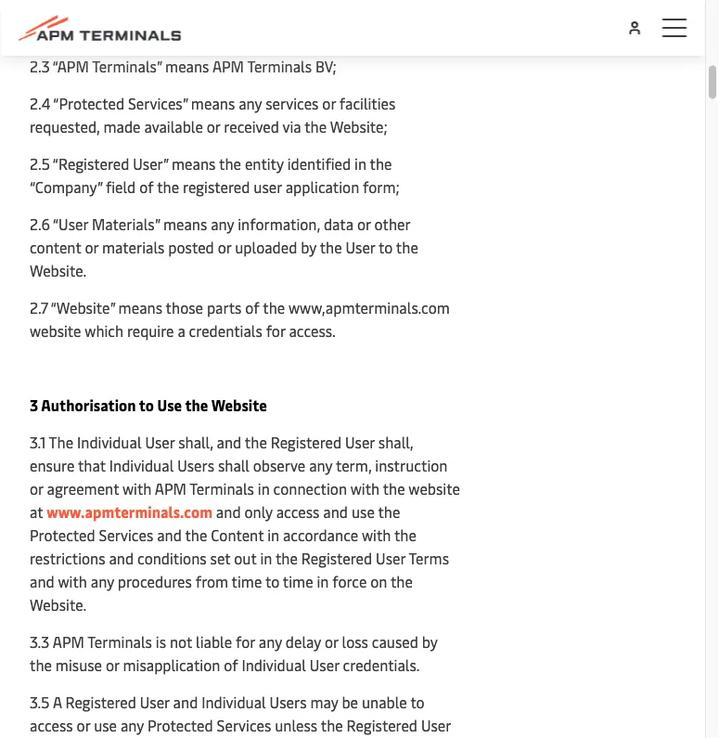 Task type: describe. For each thing, give the bounding box(es) containing it.
field
[[106, 177, 136, 197]]

misuse
[[56, 655, 102, 675]]

at
[[30, 502, 43, 522]]

website
[[211, 395, 267, 415]]

that
[[78, 455, 106, 475]]

materials"
[[92, 214, 160, 234]]

set
[[210, 548, 231, 568]]

in inside 3.1 the individual user shall, and the registered user shall, ensure that individual users shall observe any term, instruction or agreement with apm terminals in connection with the website at
[[258, 479, 270, 499]]

services inside and only access and use the protected services and the content in accordance with the restrictions and conditions set out in the registered user terms and with any procedures from time to time in force on the website.
[[99, 525, 153, 545]]

2.5
[[30, 154, 50, 174]]

other
[[375, 214, 411, 234]]

in left force
[[317, 572, 329, 592]]

received
[[224, 117, 279, 137]]

by inside 2.6 "user materials" means any information, data or other content or materials posted or uploaded by the user to the website.
[[301, 237, 317, 257]]

information,
[[238, 214, 320, 234]]

users inside 3.1 the individual user shall, and the registered user shall, ensure that individual users shall observe any term, instruction or agreement with apm terminals in connection with the website at
[[178, 455, 215, 475]]

registered
[[183, 177, 250, 197]]

3.5
[[30, 692, 50, 712]]

0 vertical spatial apm
[[213, 56, 244, 76]]

by inside 3.3 apm terminals is not liable for any delay or loss caused by the misuse or misapplication of individual user credentials.
[[422, 632, 438, 652]]

registered down misuse
[[65, 692, 136, 712]]

the inside 3.3 apm terminals is not liable for any delay or loss caused by the misuse or misapplication of individual user credentials.
[[30, 655, 52, 675]]

shall
[[218, 455, 250, 475]]

individual inside 3.3 apm terminals is not liable for any delay or loss caused by the misuse or misapplication of individual user credentials.
[[242, 655, 306, 675]]

content
[[211, 525, 264, 545]]

or right misuse
[[106, 655, 119, 675]]

restrictions
[[30, 548, 105, 568]]

content
[[30, 237, 81, 257]]

2.6 "user materials" means any information, data or other content or materials posted or uploaded by the user to the website.
[[30, 214, 419, 280]]

of inside 2.5 "registered user" means the entity identified in the "company" field of the registered user application form;
[[139, 177, 154, 197]]

3
[[30, 395, 38, 415]]

application
[[286, 177, 360, 197]]

terms
[[409, 548, 450, 568]]

apm inside 3.3 apm terminals is not liable for any delay or loss caused by the misuse or misapplication of individual user credentials.
[[53, 632, 84, 652]]

user inside 3.3 apm terminals is not liable for any delay or loss caused by the misuse or misapplication of individual user credentials.
[[310, 655, 340, 675]]

liable
[[196, 632, 232, 652]]

users inside 3.5 a registered user and individual users may be unable to access or use any protected services unless the registered use
[[270, 692, 307, 712]]

registered down unable
[[347, 716, 418, 735]]

terminals inside 3.3 apm terminals is not liable for any delay or loss caused by the misuse or misapplication of individual user credentials.
[[88, 632, 152, 652]]

materials
[[102, 237, 165, 257]]

registered inside 3.1 the individual user shall, and the registered user shall, ensure that individual users shall observe any term, instruction or agreement with apm terminals in connection with the website at
[[271, 432, 342, 452]]

2.6
[[30, 214, 50, 234]]

user up term,
[[345, 432, 375, 452]]

3.1
[[30, 432, 46, 452]]

and only access and use the protected services and the content in accordance with the restrictions and conditions set out in the registered user terms and with any procedures from time to time in force on the website.
[[30, 502, 450, 615]]

connection
[[274, 479, 347, 499]]

website. inside and only access and use the protected services and the content in accordance with the restrictions and conditions set out in the registered user terms and with any procedures from time to time in force on the website.
[[30, 595, 87, 615]]

with down term,
[[351, 479, 380, 499]]

which
[[85, 321, 124, 341]]

conditions
[[137, 548, 207, 568]]

"website"
[[51, 298, 115, 318]]

3.3
[[30, 632, 50, 652]]

services
[[266, 93, 319, 113]]

entity
[[245, 154, 284, 174]]

any inside 2.6 "user materials" means any information, data or other content or materials posted or uploaded by the user to the website.
[[211, 214, 234, 234]]

any inside 3.5 a registered user and individual users may be unable to access or use any protected services unless the registered use
[[121, 716, 144, 735]]

to inside 3.5 a registered user and individual users may be unable to access or use any protected services unless the registered use
[[411, 692, 425, 712]]

not
[[170, 632, 192, 652]]

of inside 2.7 "website" means those parts of the www,apmterminals.com website which require a credentials for access.
[[245, 298, 260, 318]]

website;
[[330, 117, 388, 137]]

to inside and only access and use the protected services and the content in accordance with the restrictions and conditions set out in the registered user terms and with any procedures from time to time in force on the website.
[[266, 572, 280, 592]]

form;
[[363, 177, 400, 197]]

2.4
[[30, 93, 50, 113]]

registered inside and only access and use the protected services and the content in accordance with the restrictions and conditions set out in the registered user terms and with any procedures from time to time in force on the website.
[[302, 548, 373, 568]]

individual up that
[[77, 432, 142, 452]]

user down use
[[145, 432, 175, 452]]

means for services"
[[191, 93, 235, 113]]

www.apmterminals.com
[[47, 502, 213, 522]]

with up www.apmterminals.com link
[[123, 479, 152, 499]]

means inside 2.7 "website" means those parts of the www,apmterminals.com website which require a credentials for access.
[[119, 298, 163, 318]]

credentials.
[[343, 655, 420, 675]]

only
[[245, 502, 273, 522]]

3.1 the individual user shall, and the registered user shall, ensure that individual users shall observe any term, instruction or agreement with apm terminals in connection with the website at
[[30, 432, 460, 522]]

"registered
[[53, 154, 129, 174]]

requested,
[[30, 117, 100, 137]]

and down "restrictions"
[[30, 572, 55, 592]]

bv;
[[316, 56, 337, 76]]

and inside 3.5 a registered user and individual users may be unable to access or use any protected services unless the registered use
[[173, 692, 198, 712]]

2.7 "website" means those parts of the www,apmterminals.com website which require a credentials for access.
[[30, 298, 450, 341]]

via
[[283, 117, 301, 137]]

identified
[[288, 154, 351, 174]]

or inside 3.5 a registered user and individual users may be unable to access or use any protected services unless the registered use
[[77, 716, 90, 735]]

terminals"
[[92, 56, 162, 76]]

from
[[196, 572, 228, 592]]

be
[[342, 692, 358, 712]]

apm inside 3.1 the individual user shall, and the registered user shall, ensure that individual users shall observe any term, instruction or agreement with apm terminals in connection with the website at
[[155, 479, 187, 499]]

unless
[[275, 716, 318, 735]]

or left received
[[207, 117, 221, 137]]

or down "user
[[85, 237, 98, 257]]

unable
[[362, 692, 407, 712]]

out
[[234, 548, 257, 568]]

delay
[[286, 632, 321, 652]]

a
[[178, 321, 185, 341]]

data
[[324, 214, 354, 234]]

any inside 3.3 apm terminals is not liable for any delay or loss caused by the misuse or misapplication of individual user credentials.
[[259, 632, 282, 652]]

individual inside 3.5 a registered user and individual users may be unable to access or use any protected services unless the registered use
[[202, 692, 266, 712]]

0 vertical spatial terminals
[[247, 56, 312, 76]]

to left use
[[139, 395, 154, 415]]

use inside 3.5 a registered user and individual users may be unable to access or use any protected services unless the registered use
[[94, 716, 117, 735]]

credentials
[[189, 321, 263, 341]]

access inside and only access and use the protected services and the content in accordance with the restrictions and conditions set out in the registered user terms and with any procedures from time to time in force on the website.
[[276, 502, 320, 522]]

and up content
[[216, 502, 241, 522]]



Task type: vqa. For each thing, say whether or not it's contained in the screenshot.
by
yes



Task type: locate. For each thing, give the bounding box(es) containing it.
website. up '3.3'
[[30, 595, 87, 615]]

"apm
[[52, 56, 89, 76]]

use down misuse
[[94, 716, 117, 735]]

user
[[254, 177, 282, 197]]

any inside 3.1 the individual user shall, and the registered user shall, ensure that individual users shall observe any term, instruction or agreement with apm terminals in connection with the website at
[[309, 455, 333, 475]]

means up services"
[[165, 56, 209, 76]]

terminals down shall
[[190, 479, 254, 499]]

3.3 apm terminals is not liable for any delay or loss caused by the misuse or misapplication of individual user credentials.
[[30, 632, 438, 675]]

0 vertical spatial use
[[352, 502, 375, 522]]

any left delay
[[259, 632, 282, 652]]

user
[[346, 237, 376, 257], [145, 432, 175, 452], [345, 432, 375, 452], [376, 548, 406, 568], [310, 655, 340, 675], [140, 692, 170, 712]]

with
[[123, 479, 152, 499], [351, 479, 380, 499], [362, 525, 391, 545], [58, 572, 87, 592]]

2 horizontal spatial of
[[245, 298, 260, 318]]

access
[[276, 502, 320, 522], [30, 716, 73, 735]]

the inside 3.5 a registered user and individual users may be unable to access or use any protected services unless the registered use
[[321, 716, 343, 735]]

and up shall
[[217, 432, 242, 452]]

access inside 3.5 a registered user and individual users may be unable to access or use any protected services unless the registered use
[[30, 716, 73, 735]]

instruction
[[375, 455, 448, 475]]

for inside 3.3 apm terminals is not liable for any delay or loss caused by the misuse or misapplication of individual user credentials.
[[236, 632, 255, 652]]

caused
[[372, 632, 419, 652]]

0 horizontal spatial protected
[[30, 525, 95, 545]]

www.apmterminals.com link
[[47, 502, 213, 522]]

1 website. from the top
[[30, 260, 87, 280]]

a
[[53, 692, 62, 712]]

2 vertical spatial of
[[224, 655, 238, 675]]

to right unable
[[411, 692, 425, 712]]

1 horizontal spatial use
[[352, 502, 375, 522]]

0 horizontal spatial users
[[178, 455, 215, 475]]

1 horizontal spatial access
[[276, 502, 320, 522]]

by down information,
[[301, 237, 317, 257]]

means for terminals"
[[165, 56, 209, 76]]

require
[[127, 321, 174, 341]]

registered
[[271, 432, 342, 452], [302, 548, 373, 568], [65, 692, 136, 712], [347, 716, 418, 735]]

0 horizontal spatial time
[[232, 572, 262, 592]]

those
[[166, 298, 203, 318]]

user inside and only access and use the protected services and the content in accordance with the restrictions and conditions set out in the registered user terms and with any procedures from time to time in force on the website.
[[376, 548, 406, 568]]

0 horizontal spatial of
[[139, 177, 154, 197]]

any down registered
[[211, 214, 234, 234]]

for left access.
[[266, 321, 286, 341]]

use inside and only access and use the protected services and the content in accordance with the restrictions and conditions set out in the registered user terms and with any procedures from time to time in force on the website.
[[352, 502, 375, 522]]

individual down 3.3 apm terminals is not liable for any delay or loss caused by the misuse or misapplication of individual user credentials.
[[202, 692, 266, 712]]

and up accordance on the left of the page
[[323, 502, 348, 522]]

the
[[49, 432, 73, 452]]

in down only
[[268, 525, 280, 545]]

any up received
[[239, 93, 262, 113]]

or up "at"
[[30, 479, 43, 499]]

registered up force
[[302, 548, 373, 568]]

to
[[379, 237, 393, 257], [139, 395, 154, 415], [266, 572, 280, 592], [411, 692, 425, 712]]

means inside 2.5 "registered user" means the entity identified in the "company" field of the registered user application form;
[[172, 154, 216, 174]]

0 horizontal spatial by
[[301, 237, 317, 257]]

in
[[355, 154, 367, 174], [258, 479, 270, 499], [268, 525, 280, 545], [260, 548, 272, 568], [317, 572, 329, 592]]

individual down delay
[[242, 655, 306, 675]]

any inside and only access and use the protected services and the content in accordance with the restrictions and conditions set out in the registered user terms and with any procedures from time to time in force on the website.
[[91, 572, 114, 592]]

any down "restrictions"
[[91, 572, 114, 592]]

protected inside 3.5 a registered user and individual users may be unable to access or use any protected services unless the registered use
[[148, 716, 213, 735]]

and up procedures
[[109, 548, 134, 568]]

1 time from the left
[[232, 572, 262, 592]]

0 horizontal spatial apm
[[53, 632, 84, 652]]

0 vertical spatial of
[[139, 177, 154, 197]]

in up only
[[258, 479, 270, 499]]

and up conditions
[[157, 525, 182, 545]]

access down a
[[30, 716, 73, 735]]

with down "restrictions"
[[58, 572, 87, 592]]

the inside 2.7 "website" means those parts of the www,apmterminals.com website which require a credentials for access.
[[263, 298, 285, 318]]

protected
[[30, 525, 95, 545], [148, 716, 213, 735]]

misapplication
[[123, 655, 220, 675]]

1 vertical spatial use
[[94, 716, 117, 735]]

on
[[371, 572, 388, 592]]

of down liable
[[224, 655, 238, 675]]

1 horizontal spatial for
[[266, 321, 286, 341]]

0 vertical spatial users
[[178, 455, 215, 475]]

services"
[[128, 93, 188, 113]]

for right liable
[[236, 632, 255, 652]]

website down 2.7
[[30, 321, 81, 341]]

0 vertical spatial website
[[30, 321, 81, 341]]

for
[[266, 321, 286, 341], [236, 632, 255, 652]]

user down data
[[346, 237, 376, 257]]

terminals inside 3.1 the individual user shall, and the registered user shall, ensure that individual users shall observe any term, instruction or agreement with apm terminals in connection with the website at
[[190, 479, 254, 499]]

1 vertical spatial terminals
[[190, 479, 254, 499]]

apm up misuse
[[53, 632, 84, 652]]

ensure
[[30, 455, 75, 475]]

1 vertical spatial access
[[30, 716, 73, 735]]

user down delay
[[310, 655, 340, 675]]

time
[[232, 572, 262, 592], [283, 572, 313, 592]]

in inside 2.5 "registered user" means the entity identified in the "company" field of the registered user application form;
[[355, 154, 367, 174]]

1 horizontal spatial protected
[[148, 716, 213, 735]]

registered up observe
[[271, 432, 342, 452]]

use
[[352, 502, 375, 522], [94, 716, 117, 735]]

1 vertical spatial website.
[[30, 595, 87, 615]]

0 vertical spatial access
[[276, 502, 320, 522]]

or
[[323, 93, 336, 113], [207, 117, 221, 137], [357, 214, 371, 234], [85, 237, 98, 257], [218, 237, 232, 257], [30, 479, 43, 499], [325, 632, 339, 652], [106, 655, 119, 675], [77, 716, 90, 735]]

2 shall, from the left
[[379, 432, 413, 452]]

access down connection
[[276, 502, 320, 522]]

for inside 2.7 "website" means those parts of the www,apmterminals.com website which require a credentials for access.
[[266, 321, 286, 341]]

with up the on
[[362, 525, 391, 545]]

2 horizontal spatial apm
[[213, 56, 244, 76]]

means inside 2.6 "user materials" means any information, data or other content or materials posted or uploaded by the user to the website.
[[163, 214, 207, 234]]

to inside 2.6 "user materials" means any information, data or other content or materials posted or uploaded by the user to the website.
[[379, 237, 393, 257]]

terminals
[[247, 56, 312, 76], [190, 479, 254, 499], [88, 632, 152, 652]]

website. inside 2.6 "user materials" means any information, data or other content or materials posted or uploaded by the user to the website.
[[30, 260, 87, 280]]

by right 'caused'
[[422, 632, 438, 652]]

may
[[311, 692, 338, 712]]

facilities
[[340, 93, 396, 113]]

services down www.apmterminals.com link
[[99, 525, 153, 545]]

individual up www.apmterminals.com
[[109, 455, 174, 475]]

1 horizontal spatial apm
[[155, 479, 187, 499]]

posted
[[168, 237, 214, 257]]

of inside 3.3 apm terminals is not liable for any delay or loss caused by the misuse or misapplication of individual user credentials.
[[224, 655, 238, 675]]

1 vertical spatial users
[[270, 692, 307, 712]]

is
[[156, 632, 166, 652]]

0 horizontal spatial website
[[30, 321, 81, 341]]

means up posted
[[163, 214, 207, 234]]

2.5 "registered user" means the entity identified in the "company" field of the registered user application form;
[[30, 154, 400, 197]]

user inside 3.5 a registered user and individual users may be unable to access or use any protected services unless the registered use
[[140, 692, 170, 712]]

users
[[178, 455, 215, 475], [270, 692, 307, 712]]

means for user"
[[172, 154, 216, 174]]

parts
[[207, 298, 242, 318]]

or right data
[[357, 214, 371, 234]]

apm up www.apmterminals.com link
[[155, 479, 187, 499]]

force
[[333, 572, 367, 592]]

website. down content
[[30, 260, 87, 280]]

0 vertical spatial for
[[266, 321, 286, 341]]

0 vertical spatial website.
[[30, 260, 87, 280]]

1 horizontal spatial by
[[422, 632, 438, 652]]

services left unless
[[217, 716, 271, 735]]

1 vertical spatial by
[[422, 632, 438, 652]]

term,
[[336, 455, 372, 475]]

means inside 2.4 "protected services" means any services or facilities requested, made available or received via the
[[191, 93, 235, 113]]

protected down misapplication
[[148, 716, 213, 735]]

observe
[[253, 455, 306, 475]]

means up registered
[[172, 154, 216, 174]]

or inside 3.1 the individual user shall, and the registered user shall, ensure that individual users shall observe any term, instruction or agreement with apm terminals in connection with the website at
[[30, 479, 43, 499]]

1 vertical spatial apm
[[155, 479, 187, 499]]

users left shall
[[178, 455, 215, 475]]

2.7
[[30, 298, 48, 318]]

by
[[301, 237, 317, 257], [422, 632, 438, 652]]

3 authorisation to use the website
[[30, 395, 270, 415]]

terminals up services
[[247, 56, 312, 76]]

1 horizontal spatial users
[[270, 692, 307, 712]]

or down misuse
[[77, 716, 90, 735]]

shall, up instruction
[[379, 432, 413, 452]]

any up connection
[[309, 455, 333, 475]]

website down instruction
[[409, 479, 460, 499]]

of right parts
[[245, 298, 260, 318]]

0 horizontal spatial services
[[99, 525, 153, 545]]

user"
[[133, 154, 168, 174]]

0 horizontal spatial access
[[30, 716, 73, 735]]

available
[[144, 117, 203, 137]]

1 shall, from the left
[[178, 432, 213, 452]]

and down misapplication
[[173, 692, 198, 712]]

1 vertical spatial for
[[236, 632, 255, 652]]

time down out on the left bottom
[[232, 572, 262, 592]]

website inside 3.1 the individual user shall, and the registered user shall, ensure that individual users shall observe any term, instruction or agreement with apm terminals in connection with the website at
[[409, 479, 460, 499]]

2 website. from the top
[[30, 595, 87, 615]]

and
[[217, 432, 242, 452], [216, 502, 241, 522], [323, 502, 348, 522], [157, 525, 182, 545], [109, 548, 134, 568], [30, 572, 55, 592], [173, 692, 198, 712]]

0 horizontal spatial for
[[236, 632, 255, 652]]

1 vertical spatial protected
[[148, 716, 213, 735]]

or left loss
[[325, 632, 339, 652]]

in up 'form;'
[[355, 154, 367, 174]]

terminals left "is"
[[88, 632, 152, 652]]

users up unless
[[270, 692, 307, 712]]

user inside 2.6 "user materials" means any information, data or other content or materials posted or uploaded by the user to the website.
[[346, 237, 376, 257]]

agreement
[[47, 479, 119, 499]]

any down misapplication
[[121, 716, 144, 735]]

website inside 2.7 "website" means those parts of the www,apmterminals.com website which require a credentials for access.
[[30, 321, 81, 341]]

of down the user"
[[139, 177, 154, 197]]

or right posted
[[218, 237, 232, 257]]

"company"
[[30, 177, 102, 197]]

0 horizontal spatial shall,
[[178, 432, 213, 452]]

website
[[30, 321, 81, 341], [409, 479, 460, 499]]

access.
[[289, 321, 336, 341]]

0 vertical spatial by
[[301, 237, 317, 257]]

to right from
[[266, 572, 280, 592]]

accordance
[[283, 525, 359, 545]]

1 horizontal spatial services
[[217, 716, 271, 735]]

2.3 "apm terminals" means apm terminals bv;
[[30, 56, 337, 76]]

use
[[157, 395, 182, 415]]

any
[[239, 93, 262, 113], [211, 214, 234, 234], [309, 455, 333, 475], [91, 572, 114, 592], [259, 632, 282, 652], [121, 716, 144, 735]]

time left force
[[283, 572, 313, 592]]

0 vertical spatial protected
[[30, 525, 95, 545]]

shall,
[[178, 432, 213, 452], [379, 432, 413, 452]]

made
[[103, 117, 141, 137]]

1 horizontal spatial time
[[283, 572, 313, 592]]

use down term,
[[352, 502, 375, 522]]

apm up 2.4 "protected services" means any services or facilities requested, made available or received via the
[[213, 56, 244, 76]]

2.3
[[30, 56, 50, 76]]

authorisation
[[41, 395, 136, 415]]

protected up "restrictions"
[[30, 525, 95, 545]]

and inside 3.1 the individual user shall, and the registered user shall, ensure that individual users shall observe any term, instruction or agreement with apm terminals in connection with the website at
[[217, 432, 242, 452]]

means up received
[[191, 93, 235, 113]]

2 vertical spatial apm
[[53, 632, 84, 652]]

1 vertical spatial services
[[217, 716, 271, 735]]

"user
[[53, 214, 88, 234]]

1 horizontal spatial website
[[409, 479, 460, 499]]

to down the other
[[379, 237, 393, 257]]

0 vertical spatial services
[[99, 525, 153, 545]]

3.5 a registered user and individual users may be unable to access or use any protected services unless the registered use
[[30, 692, 457, 738]]

2 vertical spatial terminals
[[88, 632, 152, 652]]

shall, down use
[[178, 432, 213, 452]]

means for materials"
[[163, 214, 207, 234]]

the inside 2.4 "protected services" means any services or facilities requested, made available or received via the
[[305, 117, 327, 137]]

1 vertical spatial of
[[245, 298, 260, 318]]

1 horizontal spatial shall,
[[379, 432, 413, 452]]

services
[[99, 525, 153, 545], [217, 716, 271, 735]]

loss
[[342, 632, 369, 652]]

procedures
[[118, 572, 192, 592]]

means up "require"
[[119, 298, 163, 318]]

means
[[165, 56, 209, 76], [191, 93, 235, 113], [172, 154, 216, 174], [163, 214, 207, 234], [119, 298, 163, 318]]

user up the on
[[376, 548, 406, 568]]

user down misapplication
[[140, 692, 170, 712]]

uploaded
[[235, 237, 298, 257]]

0 horizontal spatial use
[[94, 716, 117, 735]]

any inside 2.4 "protected services" means any services or facilities requested, made available or received via the
[[239, 93, 262, 113]]

"protected
[[53, 93, 125, 113]]

1 vertical spatial website
[[409, 479, 460, 499]]

2.4 "protected services" means any services or facilities requested, made available or received via the
[[30, 93, 396, 137]]

services inside 3.5 a registered user and individual users may be unable to access or use any protected services unless the registered use
[[217, 716, 271, 735]]

protected inside and only access and use the protected services and the content in accordance with the restrictions and conditions set out in the registered user terms and with any procedures from time to time in force on the website.
[[30, 525, 95, 545]]

in right out on the left bottom
[[260, 548, 272, 568]]

or right services
[[323, 93, 336, 113]]

2 time from the left
[[283, 572, 313, 592]]

1 horizontal spatial of
[[224, 655, 238, 675]]

www,apmterminals.com
[[289, 298, 450, 318]]



